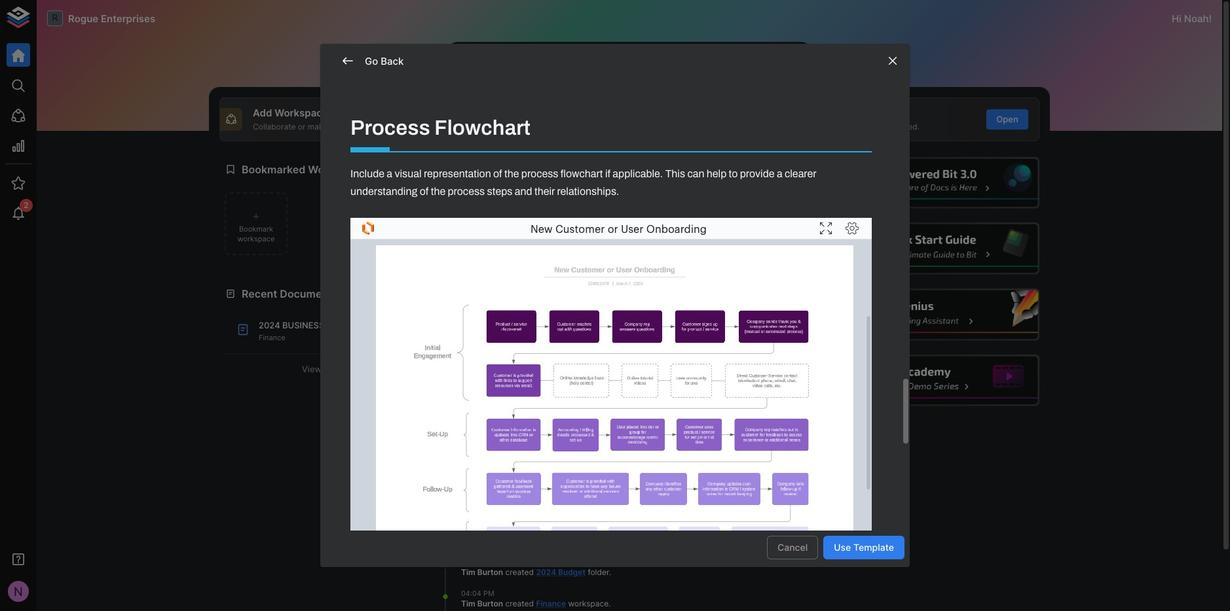 Task type: describe. For each thing, give the bounding box(es) containing it.
pm up flow
[[483, 515, 494, 524]]

04:11
[[461, 430, 479, 439]]

faster
[[834, 122, 855, 132]]

flowchart
[[435, 117, 531, 140]]

create any type of doc or wiki.
[[530, 122, 644, 132]]

1 tim burton created from the top
[[461, 483, 536, 493]]

2024 business plan finance
[[259, 321, 350, 342]]

this
[[665, 169, 685, 180]]

bookmark workspace
[[238, 224, 275, 244]]

doc
[[601, 122, 615, 132]]

applicable.
[[613, 169, 663, 180]]

include
[[351, 169, 385, 180]]

created up document .
[[501, 355, 529, 365]]

representation
[[424, 169, 491, 180]]

2024 for 2024 tax documents
[[536, 483, 556, 493]]

no favorites found.
[[695, 413, 772, 424]]

provide
[[740, 169, 775, 180]]

tim for 04:12 pm tim burton added noah lott to finance workspace
[[461, 398, 476, 407]]

burton for 04:07 pm tim burton created 2024 budget folder .
[[477, 568, 503, 578]]

to inside include a visual representation of the process flowchart if applicable. this can help to provide a clearer understanding of the process steps and their relationships.
[[729, 169, 738, 180]]

visual
[[395, 169, 422, 180]]

enterprises
[[101, 12, 155, 25]]

created down "folder ."
[[506, 525, 534, 535]]

2 or from the left
[[617, 122, 625, 132]]

2024 business plan link
[[461, 355, 592, 376]]

rogue enterprises
[[68, 12, 155, 25]]

bookmarked
[[242, 163, 306, 176]]

rogue
[[68, 12, 98, 25]]

pm down marketing team link
[[483, 473, 494, 482]]

if
[[605, 169, 611, 180]]

workspace inside button
[[238, 235, 275, 244]]

04:12
[[461, 388, 480, 397]]

hi
[[1172, 12, 1182, 25]]

2024 budget link
[[536, 568, 586, 578]]

wiki.
[[627, 122, 644, 132]]

flowchart
[[561, 169, 603, 180]]

2 vertical spatial of
[[420, 186, 429, 197]]

today
[[440, 318, 465, 328]]

get
[[874, 122, 886, 132]]

hi noah !
[[1172, 12, 1212, 25]]

n button
[[4, 578, 33, 607]]

include a visual representation of the process flowchart if applicable. this can help to provide a clearer understanding of the process steps and their relationships.
[[351, 169, 819, 197]]

workspace inside 04:11 pm tim burton added noah lott to marketing team workspace .
[[525, 451, 565, 461]]

finance inside 04:12 pm tim burton added noah lott to finance workspace
[[580, 398, 610, 407]]

private.
[[337, 122, 365, 132]]

flow
[[483, 536, 501, 546]]

clearer
[[785, 169, 816, 180]]

make
[[308, 122, 328, 132]]

4 burton from the top
[[477, 525, 503, 535]]

workspaces
[[308, 163, 371, 176]]

burton for 04:04 pm tim burton created finance workspace .
[[477, 600, 503, 609]]

type
[[572, 122, 589, 132]]

process
[[351, 117, 430, 140]]

found.
[[746, 413, 772, 424]]

folder inside 04:07 pm tim burton created 2024 budget folder .
[[588, 568, 609, 578]]

or inside add workspace collaborate or make it private.
[[298, 122, 306, 132]]

cancel button
[[767, 536, 818, 560]]

lott for team
[[553, 440, 568, 450]]

steps
[[487, 186, 513, 197]]

folder .
[[505, 494, 530, 504]]

3 burton from the top
[[477, 483, 503, 493]]

plan for 2024 business plan finance
[[327, 321, 350, 331]]

marketing team link
[[461, 451, 522, 461]]

understanding
[[351, 186, 418, 197]]

add button
[[433, 109, 475, 130]]

document .
[[484, 366, 524, 376]]

2024 for 2024 quarterly cash flow
[[536, 525, 556, 535]]

04:07 for 2024 quarterly cash flow
[[461, 515, 481, 524]]

create faster and get inspired.
[[807, 122, 920, 132]]

create for create any type of doc or wiki.
[[530, 122, 555, 132]]

their
[[535, 186, 555, 197]]

04:04
[[461, 589, 481, 599]]

n
[[14, 585, 23, 599]]

business for 2024 business plan finance
[[282, 321, 325, 331]]

1 a from the left
[[387, 169, 392, 180]]

. inside 04:07 pm tim burton created 2024 budget folder .
[[609, 568, 611, 578]]

workspace inside 04:12 pm tim burton added noah lott to finance workspace
[[461, 409, 502, 418]]

04:13 pm
[[461, 345, 493, 354]]

04:13
[[461, 345, 480, 354]]

1 horizontal spatial of
[[493, 169, 502, 180]]

budget
[[558, 568, 586, 578]]

it
[[330, 122, 335, 132]]

no
[[695, 413, 706, 424]]

workspace
[[275, 107, 328, 119]]

burton for 04:12 pm tim burton added noah lott to finance workspace
[[477, 398, 503, 407]]

back
[[381, 55, 404, 67]]

added for workspace
[[506, 398, 529, 407]]

2024 tax documents
[[461, 483, 572, 504]]

0 horizontal spatial finance link
[[536, 600, 566, 609]]

tim for 04:07 pm tim burton created 2024 budget folder .
[[461, 568, 476, 578]]

2024 for 2024 business plan
[[531, 355, 551, 365]]

go
[[365, 55, 378, 67]]

inspired.
[[888, 122, 920, 132]]

tim for 04:04 pm tim burton created finance workspace .
[[461, 600, 476, 609]]

collaborate
[[253, 122, 296, 132]]

documents inside 2024 tax documents
[[461, 494, 505, 504]]

use template button
[[824, 536, 905, 560]]

add for add workspace collaborate or make it private.
[[253, 107, 272, 119]]

04:07 pm tim burton created 2024 budget folder .
[[461, 558, 611, 578]]

view
[[302, 364, 322, 375]]

any
[[557, 122, 570, 132]]

process flowchart
[[351, 117, 531, 140]]

0 vertical spatial finance link
[[580, 398, 610, 407]]

can
[[688, 169, 705, 180]]

tax
[[558, 483, 572, 493]]

pm inside 04:12 pm tim burton added noah lott to finance workspace
[[482, 388, 493, 397]]

0 vertical spatial documents
[[280, 288, 338, 301]]



Task type: vqa. For each thing, say whether or not it's contained in the screenshot.


Task type: locate. For each thing, give the bounding box(es) containing it.
tim inside 04:12 pm tim burton added noah lott to finance workspace
[[461, 398, 476, 407]]

0 horizontal spatial finance
[[259, 333, 285, 342]]

burton down 04:12
[[477, 398, 503, 407]]

04:07 for 2024 tax documents
[[461, 473, 481, 482]]

lott down 2024 business plan link
[[553, 398, 568, 407]]

1 or from the left
[[298, 122, 306, 132]]

and left get at the top right of page
[[858, 122, 872, 132]]

2024 inside 2024 tax documents
[[536, 483, 556, 493]]

r
[[52, 13, 58, 23]]

2 vertical spatial lott
[[553, 440, 568, 450]]

tim up cash
[[461, 525, 476, 535]]

2 horizontal spatial of
[[591, 122, 599, 132]]

2024 left tax
[[536, 483, 556, 493]]

3 04:07 from the top
[[461, 558, 481, 567]]

5 burton from the top
[[477, 568, 503, 578]]

04:07 pm up cash
[[461, 515, 494, 524]]

1 tim from the top
[[461, 398, 476, 407]]

pm
[[482, 345, 493, 354], [482, 388, 493, 397], [481, 430, 492, 439], [483, 473, 494, 482], [483, 515, 494, 524], [483, 558, 494, 567], [484, 589, 494, 599]]

2024 left quarterly
[[536, 525, 556, 535]]

2 tim from the top
[[461, 440, 476, 450]]

noah down 04:12 pm tim burton added noah lott to finance workspace
[[531, 440, 551, 450]]

created
[[501, 355, 529, 365], [506, 483, 534, 493], [506, 525, 534, 535], [506, 568, 534, 578], [506, 600, 534, 609]]

process
[[521, 169, 559, 180], [448, 186, 485, 197]]

0 vertical spatial and
[[858, 122, 872, 132]]

1 horizontal spatial documents
[[461, 494, 505, 504]]

tim inside 04:07 pm tim burton created 2024 budget folder .
[[461, 568, 476, 578]]

workspace down 04:12
[[461, 409, 502, 418]]

create left "faster" in the right top of the page
[[807, 122, 832, 132]]

1 vertical spatial finance
[[580, 398, 610, 407]]

folder right budget
[[588, 568, 609, 578]]

noah down 04:13
[[461, 355, 481, 365]]

04:07 pm for 2024 quarterly cash flow
[[461, 515, 494, 524]]

use template
[[834, 542, 894, 553]]

1 horizontal spatial and
[[858, 122, 872, 132]]

tim burton created up "folder ."
[[461, 483, 536, 493]]

pm up noah lott created
[[482, 345, 493, 354]]

1 horizontal spatial a
[[777, 169, 783, 180]]

0 vertical spatial to
[[729, 169, 738, 180]]

noah lott created
[[461, 355, 531, 365]]

4 tim from the top
[[461, 525, 476, 535]]

0 vertical spatial business
[[282, 321, 325, 331]]

burton inside the 04:04 pm tim burton created finance workspace .
[[477, 600, 503, 609]]

04:07 pm
[[461, 473, 494, 482], [461, 515, 494, 524]]

process up their
[[521, 169, 559, 180]]

and
[[858, 122, 872, 132], [515, 186, 532, 197]]

or right "doc"
[[617, 122, 625, 132]]

the
[[504, 169, 519, 180], [431, 186, 446, 197]]

tim inside the 04:04 pm tim burton created finance workspace .
[[461, 600, 476, 609]]

pm right '04:04'
[[484, 589, 494, 599]]

0 horizontal spatial add
[[253, 107, 272, 119]]

1 vertical spatial to
[[570, 398, 578, 407]]

pm right 04:11
[[481, 430, 492, 439]]

noah right "hi"
[[1184, 12, 1209, 25]]

cash
[[461, 536, 481, 546]]

created down 04:07 pm tim burton created 2024 budget folder .
[[506, 600, 534, 609]]

2024 inside 2024 business plan finance
[[259, 321, 280, 331]]

created up "folder ."
[[506, 483, 534, 493]]

5 tim from the top
[[461, 568, 476, 578]]

burton up flow
[[477, 525, 503, 535]]

1 horizontal spatial finance
[[536, 600, 566, 609]]

process down representation on the left top
[[448, 186, 485, 197]]

1 horizontal spatial plan
[[461, 366, 482, 376]]

finance inside 2024 business plan finance
[[259, 333, 285, 342]]

business inside 2024 business plan finance
[[282, 321, 325, 331]]

add up representation on the left top
[[446, 114, 462, 124]]

bookmark workspace button
[[225, 193, 288, 256]]

create for create faster and get inspired.
[[807, 122, 832, 132]]

added
[[506, 398, 529, 407], [506, 440, 529, 450]]

1 vertical spatial added
[[506, 440, 529, 450]]

04:04 pm tim burton created finance workspace .
[[461, 589, 611, 609]]

0 vertical spatial tim burton created
[[461, 483, 536, 493]]

create left any
[[530, 122, 555, 132]]

open
[[997, 114, 1019, 124]]

1 vertical spatial finance link
[[536, 600, 566, 609]]

6 tim from the top
[[461, 600, 476, 609]]

and left their
[[515, 186, 532, 197]]

workspace down bookmark
[[238, 235, 275, 244]]

go back dialog
[[320, 44, 910, 610]]

2 vertical spatial to
[[570, 440, 578, 450]]

created inside 04:07 pm tim burton created 2024 budget folder .
[[506, 568, 534, 578]]

folder up 2024 quarterly cash flow link
[[507, 494, 528, 504]]

1 vertical spatial 04:07
[[461, 515, 481, 524]]

open button
[[987, 109, 1029, 130]]

2024 for 2024 business plan finance
[[259, 321, 280, 331]]

!
[[1209, 12, 1212, 25]]

04:07 up cash
[[461, 515, 481, 524]]

of
[[591, 122, 599, 132], [493, 169, 502, 180], [420, 186, 429, 197]]

plan inside 2024 business plan
[[461, 366, 482, 376]]

2 horizontal spatial finance
[[580, 398, 610, 407]]

0 vertical spatial finance
[[259, 333, 285, 342]]

the down representation on the left top
[[431, 186, 446, 197]]

noah
[[1184, 12, 1209, 25], [461, 355, 481, 365], [531, 398, 551, 407], [531, 440, 551, 450]]

workspace down budget
[[568, 600, 609, 609]]

2 a from the left
[[777, 169, 783, 180]]

1 04:07 pm from the top
[[461, 473, 494, 482]]

1 horizontal spatial add
[[446, 114, 462, 124]]

2024 inside 2024 quarterly cash flow
[[536, 525, 556, 535]]

04:07 down marketing
[[461, 473, 481, 482]]

or down workspace
[[298, 122, 306, 132]]

business
[[282, 321, 325, 331], [553, 355, 592, 365]]

2024 tax documents link
[[461, 483, 572, 504]]

2024 inside 04:07 pm tim burton created 2024 budget folder .
[[536, 568, 556, 578]]

pm right 04:12
[[482, 388, 493, 397]]

1 help image from the top
[[843, 157, 1040, 209]]

2 04:07 from the top
[[461, 515, 481, 524]]

2024 quarterly cash flow link
[[461, 525, 594, 546]]

quarterly
[[558, 525, 594, 535]]

bookmarked workspaces
[[242, 163, 371, 176]]

0 vertical spatial folder
[[507, 494, 528, 504]]

0 vertical spatial lott
[[483, 355, 498, 365]]

1 added from the top
[[506, 398, 529, 407]]

a up understanding
[[387, 169, 392, 180]]

2 vertical spatial 04:07
[[461, 558, 481, 567]]

noah inside 04:12 pm tim burton added noah lott to finance workspace
[[531, 398, 551, 407]]

add for add
[[446, 114, 462, 124]]

view all
[[302, 364, 334, 375]]

pm inside 04:07 pm tim burton created 2024 budget folder .
[[483, 558, 494, 567]]

of up steps
[[493, 169, 502, 180]]

1 vertical spatial of
[[493, 169, 502, 180]]

added inside 04:11 pm tim burton added noah lott to marketing team workspace .
[[506, 440, 529, 450]]

to inside 04:11 pm tim burton added noah lott to marketing team workspace .
[[570, 440, 578, 450]]

1 burton from the top
[[477, 398, 503, 407]]

0 vertical spatial of
[[591, 122, 599, 132]]

the up steps
[[504, 169, 519, 180]]

tim inside 04:11 pm tim burton added noah lott to marketing team workspace .
[[461, 440, 476, 450]]

04:11 pm tim burton added noah lott to marketing team workspace .
[[461, 430, 578, 461]]

2024 quarterly cash flow
[[461, 525, 594, 546]]

04:12 pm tim burton added noah lott to finance workspace
[[461, 388, 610, 418]]

added up team
[[506, 440, 529, 450]]

add workspace collaborate or make it private.
[[253, 107, 365, 132]]

0 horizontal spatial or
[[298, 122, 306, 132]]

to for marketing team
[[570, 440, 578, 450]]

tim down '04:04'
[[461, 600, 476, 609]]

2024 inside 2024 business plan
[[531, 355, 551, 365]]

2024 left budget
[[536, 568, 556, 578]]

lott for workspace
[[553, 398, 568, 407]]

tim down 04:12
[[461, 398, 476, 407]]

3 tim from the top
[[461, 483, 476, 493]]

burton up marketing team link
[[477, 440, 503, 450]]

1 vertical spatial lott
[[553, 398, 568, 407]]

0 vertical spatial 04:07 pm
[[461, 473, 494, 482]]

plan up 04:12
[[461, 366, 482, 376]]

burton inside 04:11 pm tim burton added noah lott to marketing team workspace .
[[477, 440, 503, 450]]

business inside 2024 business plan
[[553, 355, 592, 365]]

. inside the 04:04 pm tim burton created finance workspace .
[[609, 600, 611, 609]]

finance inside the 04:04 pm tim burton created finance workspace .
[[536, 600, 566, 609]]

lott up tax
[[553, 440, 568, 450]]

tim down 04:11
[[461, 440, 476, 450]]

tim burton created up flow
[[461, 525, 536, 535]]

document
[[484, 366, 522, 376]]

1 vertical spatial 04:07 pm
[[461, 515, 494, 524]]

added inside 04:12 pm tim burton added noah lott to finance workspace
[[506, 398, 529, 407]]

add inside button
[[446, 114, 462, 124]]

0 horizontal spatial business
[[282, 321, 325, 331]]

pm down flow
[[483, 558, 494, 567]]

to right 'help'
[[729, 169, 738, 180]]

0 horizontal spatial the
[[431, 186, 446, 197]]

burton for 04:11 pm tim burton added noah lott to marketing team workspace .
[[477, 440, 503, 450]]

finance
[[259, 333, 285, 342], [580, 398, 610, 407], [536, 600, 566, 609]]

burton up '04:04'
[[477, 568, 503, 578]]

0 horizontal spatial a
[[387, 169, 392, 180]]

documents up 2024 business plan finance
[[280, 288, 338, 301]]

1 vertical spatial plan
[[461, 366, 482, 376]]

tim up '04:04'
[[461, 568, 476, 578]]

bookmark
[[239, 224, 273, 234]]

lott inside 04:12 pm tim burton added noah lott to finance workspace
[[553, 398, 568, 407]]

0 vertical spatial plan
[[327, 321, 350, 331]]

2024 business plan
[[461, 355, 592, 376]]

2 create from the left
[[807, 122, 832, 132]]

to inside 04:12 pm tim burton added noah lott to finance workspace
[[570, 398, 578, 407]]

view all button
[[225, 360, 411, 380]]

go back
[[365, 55, 404, 67]]

0 vertical spatial process
[[521, 169, 559, 180]]

1 vertical spatial and
[[515, 186, 532, 197]]

documents
[[280, 288, 338, 301], [461, 494, 505, 504]]

0 vertical spatial the
[[504, 169, 519, 180]]

a left clearer
[[777, 169, 783, 180]]

add
[[253, 107, 272, 119], [446, 114, 462, 124]]

1 vertical spatial process
[[448, 186, 485, 197]]

business down recent documents
[[282, 321, 325, 331]]

burton down '04:04'
[[477, 600, 503, 609]]

added down document .
[[506, 398, 529, 407]]

created up the 04:04 pm tim burton created finance workspace .
[[506, 568, 534, 578]]

or
[[298, 122, 306, 132], [617, 122, 625, 132]]

noah down 2024 business plan link
[[531, 398, 551, 407]]

04:07 pm down marketing
[[461, 473, 494, 482]]

2 04:07 pm from the top
[[461, 515, 494, 524]]

04:07 down cash
[[461, 558, 481, 567]]

created inside the 04:04 pm tim burton created finance workspace .
[[506, 600, 534, 609]]

1 horizontal spatial create
[[807, 122, 832, 132]]

0 horizontal spatial folder
[[507, 494, 528, 504]]

marketing
[[461, 451, 500, 461]]

favorites
[[708, 413, 744, 424]]

business up 04:12 pm tim burton added noah lott to finance workspace
[[553, 355, 592, 365]]

pm inside 04:11 pm tim burton added noah lott to marketing team workspace .
[[481, 430, 492, 439]]

cancel
[[778, 542, 808, 553]]

lott inside 04:11 pm tim burton added noah lott to marketing team workspace .
[[553, 440, 568, 450]]

0 horizontal spatial create
[[530, 122, 555, 132]]

0 vertical spatial added
[[506, 398, 529, 407]]

lott
[[483, 355, 498, 365], [553, 398, 568, 407], [553, 440, 568, 450]]

0 horizontal spatial plan
[[327, 321, 350, 331]]

0 horizontal spatial process
[[448, 186, 485, 197]]

a
[[387, 169, 392, 180], [777, 169, 783, 180]]

burton down marketing team link
[[477, 483, 503, 493]]

2 added from the top
[[506, 440, 529, 450]]

to for finance
[[570, 398, 578, 407]]

1 create from the left
[[530, 122, 555, 132]]

burton inside 04:07 pm tim burton created 2024 budget folder .
[[477, 568, 503, 578]]

create
[[530, 122, 555, 132], [807, 122, 832, 132]]

use
[[834, 542, 851, 553]]

recent
[[242, 288, 277, 301]]

6 burton from the top
[[477, 600, 503, 609]]

team
[[502, 451, 522, 461]]

1 vertical spatial business
[[553, 355, 592, 365]]

of left "doc"
[[591, 122, 599, 132]]

1 vertical spatial documents
[[461, 494, 505, 504]]

2 burton from the top
[[477, 440, 503, 450]]

04:07 pm for 2024 tax documents
[[461, 473, 494, 482]]

business for 2024 business plan
[[553, 355, 592, 365]]

added for team
[[506, 440, 529, 450]]

1 vertical spatial folder
[[588, 568, 609, 578]]

to up tax
[[570, 440, 578, 450]]

0 horizontal spatial documents
[[280, 288, 338, 301]]

1 horizontal spatial finance link
[[580, 398, 610, 407]]

add inside add workspace collaborate or make it private.
[[253, 107, 272, 119]]

pm inside the 04:04 pm tim burton created finance workspace .
[[484, 589, 494, 599]]

workspace right team
[[525, 451, 565, 461]]

0 vertical spatial 04:07
[[461, 473, 481, 482]]

workspace inside the 04:04 pm tim burton created finance workspace .
[[568, 600, 609, 609]]

1 horizontal spatial business
[[553, 355, 592, 365]]

1 04:07 from the top
[[461, 473, 481, 482]]

all
[[324, 364, 334, 375]]

documents down marketing
[[461, 494, 505, 504]]

of down visual
[[420, 186, 429, 197]]

1 vertical spatial the
[[431, 186, 446, 197]]

plan inside 2024 business plan finance
[[327, 321, 350, 331]]

. inside 04:11 pm tim burton added noah lott to marketing team workspace .
[[565, 451, 567, 461]]

to down 2024 business plan
[[570, 398, 578, 407]]

add up collaborate
[[253, 107, 272, 119]]

2 tim burton created from the top
[[461, 525, 536, 535]]

to
[[729, 169, 738, 180], [570, 398, 578, 407], [570, 440, 578, 450]]

2024 down recent
[[259, 321, 280, 331]]

04:07 inside 04:07 pm tim burton created 2024 budget folder .
[[461, 558, 481, 567]]

1 horizontal spatial process
[[521, 169, 559, 180]]

1 vertical spatial tim burton created
[[461, 525, 536, 535]]

1 horizontal spatial or
[[617, 122, 625, 132]]

2024
[[259, 321, 280, 331], [531, 355, 551, 365], [536, 483, 556, 493], [536, 525, 556, 535], [536, 568, 556, 578]]

2 vertical spatial finance
[[536, 600, 566, 609]]

plan up all
[[327, 321, 350, 331]]

recent documents
[[242, 288, 338, 301]]

help
[[707, 169, 727, 180]]

relationships.
[[557, 186, 619, 197]]

workspace
[[238, 235, 275, 244], [461, 409, 502, 418], [525, 451, 565, 461], [568, 600, 609, 609]]

burton inside 04:12 pm tim burton added noah lott to finance workspace
[[477, 398, 503, 407]]

.
[[522, 366, 524, 376], [565, 451, 567, 461], [528, 494, 530, 504], [609, 568, 611, 578], [609, 600, 611, 609]]

0 horizontal spatial and
[[515, 186, 532, 197]]

3 help image from the top
[[843, 289, 1040, 341]]

and inside include a visual representation of the process flowchart if applicable. this can help to provide a clearer understanding of the process steps and their relationships.
[[515, 186, 532, 197]]

2024 up 04:12 pm tim burton added noah lott to finance workspace
[[531, 355, 551, 365]]

0 horizontal spatial of
[[420, 186, 429, 197]]

plan for 2024 business plan
[[461, 366, 482, 376]]

lott up document
[[483, 355, 498, 365]]

tim for 04:11 pm tim burton added noah lott to marketing team workspace .
[[461, 440, 476, 450]]

1 horizontal spatial folder
[[588, 568, 609, 578]]

4 help image from the top
[[843, 355, 1040, 407]]

tim
[[461, 398, 476, 407], [461, 440, 476, 450], [461, 483, 476, 493], [461, 525, 476, 535], [461, 568, 476, 578], [461, 600, 476, 609]]

noah inside 04:11 pm tim burton added noah lott to marketing team workspace .
[[531, 440, 551, 450]]

1 horizontal spatial the
[[504, 169, 519, 180]]

tim down marketing
[[461, 483, 476, 493]]

2 help image from the top
[[843, 223, 1040, 275]]

folder
[[507, 494, 528, 504], [588, 568, 609, 578]]

help image
[[843, 157, 1040, 209], [843, 223, 1040, 275], [843, 289, 1040, 341], [843, 355, 1040, 407]]



